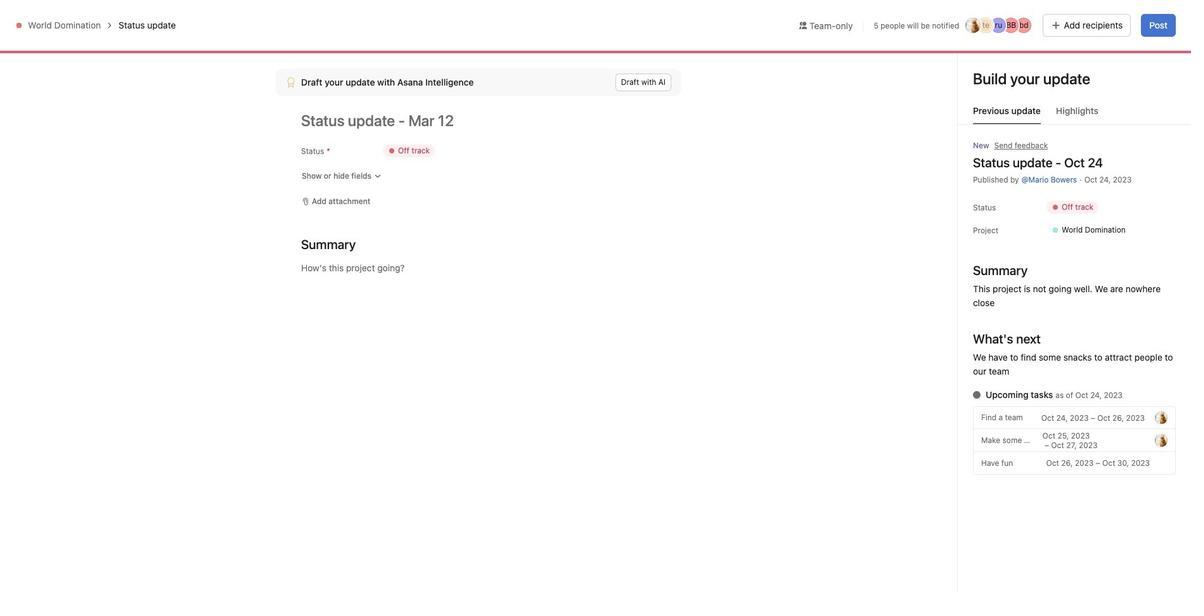 Task type: locate. For each thing, give the bounding box(es) containing it.
bug image
[[175, 46, 190, 62]]

tab list
[[958, 104, 1191, 125]]

hide sidebar image
[[16, 10, 27, 20]]

Section title text field
[[301, 236, 356, 254]]

remove from starred image
[[334, 41, 344, 51]]



Task type: vqa. For each thing, say whether or not it's contained in the screenshot.
Maria for functional
no



Task type: describe. For each thing, give the bounding box(es) containing it.
Title of update text field
[[301, 107, 682, 134]]



